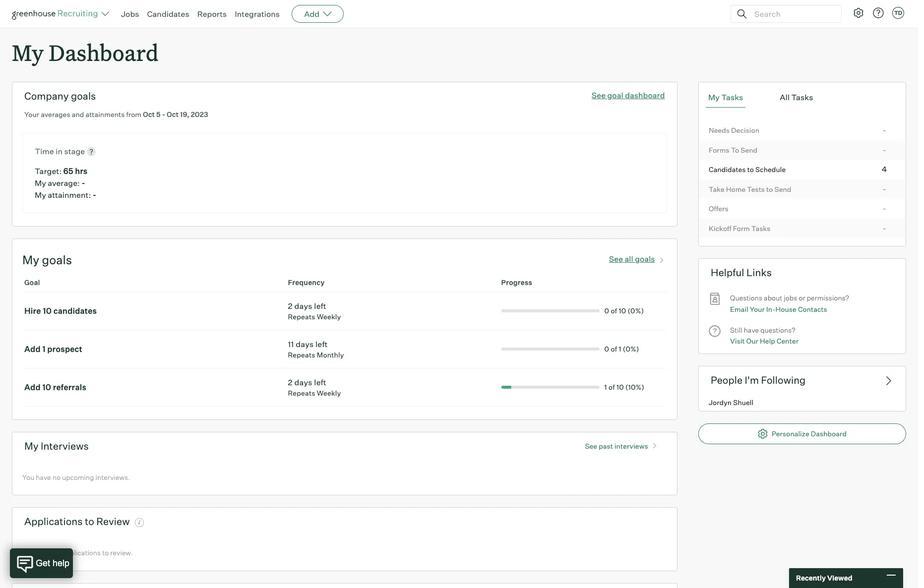 Task type: describe. For each thing, give the bounding box(es) containing it.
goals for my goals
[[42, 252, 72, 267]]

take home tests to send
[[709, 185, 791, 193]]

0 of 10 (0%)
[[605, 306, 644, 315]]

candidates to schedule
[[709, 165, 786, 174]]

tasks for my tasks
[[722, 92, 743, 102]]

applications
[[62, 549, 101, 557]]

no for applications
[[52, 549, 60, 557]]

you for you have no upcoming interviews.
[[22, 473, 34, 482]]

5
[[156, 110, 161, 119]]

0 horizontal spatial your
[[24, 110, 39, 119]]

reports
[[197, 9, 227, 19]]

add for add
[[304, 9, 320, 19]]

progress bar for referrals
[[413, 386, 600, 389]]

my interviews
[[24, 440, 89, 452]]

forms
[[709, 146, 730, 154]]

my for goals
[[22, 252, 39, 267]]

candidates for candidates
[[147, 9, 189, 19]]

my tasks
[[708, 92, 743, 102]]

repeats for prospect
[[288, 351, 315, 359]]

tasks for all tasks
[[792, 92, 813, 102]]

company
[[24, 90, 69, 102]]

attainments
[[86, 110, 125, 119]]

candidates link
[[147, 9, 189, 19]]

frequency
[[288, 278, 325, 287]]

td
[[894, 9, 902, 16]]

2023
[[191, 110, 208, 119]]

offers
[[709, 204, 729, 213]]

kickoff form tasks
[[709, 224, 771, 233]]

schedule
[[756, 165, 786, 174]]

questions about jobs or permissions? email your in-house contacts
[[730, 294, 849, 313]]

in-
[[766, 305, 776, 313]]

weekly for add 10 referrals
[[317, 389, 341, 397]]

hire
[[24, 306, 41, 316]]

days for prospect
[[296, 339, 314, 349]]

jordyn
[[709, 399, 732, 407]]

jobs link
[[121, 9, 139, 19]]

have for applications
[[36, 549, 51, 557]]

all
[[780, 92, 790, 102]]

helpful links
[[711, 266, 772, 279]]

td button
[[892, 7, 904, 19]]

needs
[[709, 126, 730, 135]]

0 of 1 (0%)
[[605, 345, 639, 353]]

goal
[[24, 278, 40, 287]]

about
[[764, 294, 782, 302]]

0 for 11 days left
[[605, 345, 609, 353]]

personalize dashboard
[[772, 430, 847, 438]]

see past interviews link
[[580, 437, 665, 450]]

10 right hire
[[43, 306, 52, 316]]

integrations link
[[235, 9, 280, 19]]

see past interviews
[[585, 442, 648, 450]]

see all goals
[[609, 254, 655, 264]]

interviews
[[41, 440, 89, 452]]

repeats for candidates
[[288, 312, 315, 321]]

10 left (10%)
[[617, 383, 624, 391]]

jordyn shuell
[[709, 399, 754, 407]]

(0%) for 2 days left
[[628, 306, 644, 315]]

see goal dashboard
[[592, 90, 665, 100]]

shuell
[[733, 399, 754, 407]]

help
[[760, 337, 775, 345]]

add for add 1 prospect
[[24, 344, 41, 354]]

center
[[777, 337, 799, 345]]

company goals
[[24, 90, 96, 102]]

still
[[730, 326, 742, 334]]

1 horizontal spatial tasks
[[752, 224, 771, 233]]

visit our help center link
[[730, 336, 799, 347]]

permissions?
[[807, 294, 849, 302]]

add button
[[292, 5, 344, 23]]

goals for company goals
[[71, 90, 96, 102]]

contacts
[[798, 305, 827, 313]]

personalize dashboard link
[[699, 424, 906, 444]]

1 horizontal spatial 1
[[605, 383, 607, 391]]

add 1 prospect
[[24, 344, 82, 354]]

see for company goals
[[592, 90, 606, 100]]

my dashboard
[[12, 38, 159, 67]]

forms to send
[[709, 146, 758, 154]]

1 horizontal spatial send
[[775, 185, 791, 193]]

target:
[[35, 166, 62, 176]]

11 days left repeats monthly
[[288, 339, 344, 359]]

my for interviews
[[24, 440, 39, 452]]

tab list containing my tasks
[[706, 87, 899, 108]]

still have questions? visit our help center
[[730, 326, 799, 345]]

review.
[[110, 549, 133, 557]]

td button
[[890, 5, 906, 21]]

2 days left repeats weekly for add 10 referrals
[[288, 377, 341, 397]]

add 10 referrals
[[24, 382, 86, 392]]

have for upcoming
[[36, 473, 51, 482]]

of for add 1 prospect
[[611, 345, 617, 353]]

personalize
[[772, 430, 810, 438]]

to left review
[[85, 516, 94, 528]]

(10%)
[[626, 383, 645, 391]]

and
[[72, 110, 84, 119]]

take
[[709, 185, 725, 193]]

recently viewed
[[796, 574, 853, 583]]

have for visit
[[744, 326, 759, 334]]

recently
[[796, 574, 826, 583]]

to right tests on the top of the page
[[766, 185, 773, 193]]

jobs
[[121, 9, 139, 19]]

2 horizontal spatial 1
[[619, 345, 621, 353]]

links
[[747, 266, 772, 279]]



Task type: locate. For each thing, give the bounding box(es) containing it.
tasks up needs decision
[[722, 92, 743, 102]]

oct
[[143, 110, 155, 119], [167, 110, 179, 119]]

hire 10 candidates
[[24, 306, 97, 316]]

of up 0 of 1 (0%)
[[611, 306, 617, 315]]

no for upcoming
[[52, 473, 60, 482]]

stage
[[64, 146, 85, 156]]

days down frequency
[[294, 301, 312, 311]]

2 vertical spatial progress bar
[[413, 386, 600, 389]]

0 vertical spatial of
[[611, 306, 617, 315]]

time
[[35, 146, 54, 156]]

no left upcoming
[[52, 473, 60, 482]]

(0%) up (10%)
[[623, 345, 639, 353]]

of down the 0 of 10 (0%)
[[611, 345, 617, 353]]

of
[[611, 306, 617, 315], [611, 345, 617, 353], [609, 383, 615, 391]]

see all goals link
[[609, 252, 667, 264]]

2 vertical spatial see
[[585, 442, 597, 450]]

0 horizontal spatial 1
[[42, 344, 46, 354]]

1 horizontal spatial dashboard
[[811, 430, 847, 438]]

0 vertical spatial 2
[[288, 301, 293, 311]]

1 vertical spatial see
[[609, 254, 623, 264]]

2 vertical spatial add
[[24, 382, 41, 392]]

0 up 0 of 1 (0%)
[[605, 306, 609, 315]]

or
[[799, 294, 805, 302]]

days right 11
[[296, 339, 314, 349]]

review
[[96, 516, 130, 528]]

0 horizontal spatial dashboard
[[49, 38, 159, 67]]

days for referrals
[[294, 377, 312, 387]]

2 vertical spatial days
[[294, 377, 312, 387]]

visit
[[730, 337, 745, 345]]

my for dashboard
[[12, 38, 44, 67]]

dashboard down jobs
[[49, 38, 159, 67]]

your inside 'questions about jobs or permissions? email your in-house contacts'
[[750, 305, 765, 313]]

1 left (10%)
[[605, 383, 607, 391]]

repeats inside 11 days left repeats monthly
[[288, 351, 315, 359]]

dashboard for my dashboard
[[49, 38, 159, 67]]

1 no from the top
[[52, 473, 60, 482]]

1 vertical spatial send
[[775, 185, 791, 193]]

1 left prospect
[[42, 344, 46, 354]]

1 horizontal spatial oct
[[167, 110, 179, 119]]

oct left 19,
[[167, 110, 179, 119]]

monthly
[[317, 351, 344, 359]]

see left goal
[[592, 90, 606, 100]]

2 down frequency
[[288, 301, 293, 311]]

progress bar
[[501, 309, 600, 312], [501, 348, 600, 351], [413, 386, 600, 389]]

no left applications at bottom
[[52, 549, 60, 557]]

2 days left repeats weekly down frequency
[[288, 301, 341, 321]]

0 vertical spatial see
[[592, 90, 606, 100]]

hrs
[[75, 166, 88, 176]]

jobs
[[784, 294, 797, 302]]

0 down the 0 of 10 (0%)
[[605, 345, 609, 353]]

you have no applications to review.
[[22, 549, 133, 557]]

interviews
[[615, 442, 648, 450]]

average:
[[48, 178, 80, 188]]

2 2 days left repeats weekly from the top
[[288, 377, 341, 397]]

weekly down monthly
[[317, 389, 341, 397]]

tasks inside button
[[792, 92, 813, 102]]

2 oct from the left
[[167, 110, 179, 119]]

jordyn shuell link
[[699, 394, 906, 411]]

interviews.
[[96, 473, 130, 482]]

2 weekly from the top
[[317, 389, 341, 397]]

left down frequency
[[314, 301, 326, 311]]

candidates down forms to send
[[709, 165, 746, 174]]

oct left 5
[[143, 110, 155, 119]]

2 days left repeats weekly down monthly
[[288, 377, 341, 397]]

0 vertical spatial progress bar
[[501, 309, 600, 312]]

progress
[[501, 278, 532, 287]]

1 vertical spatial your
[[750, 305, 765, 313]]

1 repeats from the top
[[288, 312, 315, 321]]

0 vertical spatial candidates
[[147, 9, 189, 19]]

house
[[776, 305, 797, 313]]

my inside button
[[708, 92, 720, 102]]

all
[[625, 254, 633, 264]]

have down my interviews
[[36, 473, 51, 482]]

candidates
[[53, 306, 97, 316]]

email
[[730, 305, 749, 313]]

you down applications
[[22, 549, 34, 557]]

needs decision
[[709, 126, 760, 135]]

candidates for candidates to schedule
[[709, 165, 746, 174]]

your
[[24, 110, 39, 119], [750, 305, 765, 313]]

days
[[294, 301, 312, 311], [296, 339, 314, 349], [294, 377, 312, 387]]

2 horizontal spatial tasks
[[792, 92, 813, 102]]

tab list
[[706, 87, 899, 108]]

our
[[746, 337, 758, 345]]

in
[[56, 146, 62, 156]]

2 vertical spatial have
[[36, 549, 51, 557]]

0 vertical spatial have
[[744, 326, 759, 334]]

dashboard for personalize dashboard
[[811, 430, 847, 438]]

see goal dashboard link
[[592, 90, 665, 100]]

candidates right jobs
[[147, 9, 189, 19]]

2 for hire 10 candidates
[[288, 301, 293, 311]]

0 horizontal spatial tasks
[[722, 92, 743, 102]]

1 vertical spatial 2
[[288, 377, 293, 387]]

your averages and attainments from oct 5 - oct 19, 2023
[[24, 110, 208, 119]]

i'm
[[745, 374, 759, 386]]

1 vertical spatial repeats
[[288, 351, 315, 359]]

10 up 0 of 1 (0%)
[[619, 306, 626, 315]]

upcoming
[[62, 473, 94, 482]]

send right the to
[[741, 146, 758, 154]]

have inside still have questions? visit our help center
[[744, 326, 759, 334]]

reports link
[[197, 9, 227, 19]]

your left in-
[[750, 305, 765, 313]]

3 repeats from the top
[[288, 389, 315, 397]]

left down monthly
[[314, 377, 326, 387]]

left for referrals
[[314, 377, 326, 387]]

form
[[733, 224, 750, 233]]

repeats down 11
[[288, 351, 315, 359]]

your down company
[[24, 110, 39, 119]]

progress bar for candidates
[[501, 309, 600, 312]]

0 vertical spatial you
[[22, 473, 34, 482]]

add for add 10 referrals
[[24, 382, 41, 392]]

1 vertical spatial progress bar
[[501, 348, 600, 351]]

2 2 from the top
[[288, 377, 293, 387]]

2 vertical spatial left
[[314, 377, 326, 387]]

1 0 from the top
[[605, 306, 609, 315]]

1 horizontal spatial candidates
[[709, 165, 746, 174]]

my goals
[[22, 252, 72, 267]]

applications to review
[[24, 516, 130, 528]]

of for add 10 referrals
[[609, 383, 615, 391]]

from
[[126, 110, 141, 119]]

0 vertical spatial no
[[52, 473, 60, 482]]

people i'm following link
[[699, 366, 906, 394]]

candidates
[[147, 9, 189, 19], [709, 165, 746, 174]]

following
[[761, 374, 806, 386]]

0 horizontal spatial candidates
[[147, 9, 189, 19]]

viewed
[[827, 574, 853, 583]]

1 horizontal spatial your
[[750, 305, 765, 313]]

1 vertical spatial 0
[[605, 345, 609, 353]]

(0%) up 0 of 1 (0%)
[[628, 306, 644, 315]]

1 2 from the top
[[288, 301, 293, 311]]

have
[[744, 326, 759, 334], [36, 473, 51, 482], [36, 549, 51, 557]]

2 0 from the top
[[605, 345, 609, 353]]

my tasks button
[[706, 87, 746, 108]]

you down my interviews
[[22, 473, 34, 482]]

referrals
[[53, 382, 86, 392]]

1 vertical spatial weekly
[[317, 389, 341, 397]]

1 oct from the left
[[143, 110, 155, 119]]

(0%) for 11 days left
[[623, 345, 639, 353]]

tasks right all
[[792, 92, 813, 102]]

to
[[747, 165, 754, 174], [766, 185, 773, 193], [85, 516, 94, 528], [102, 549, 109, 557]]

0 vertical spatial 2 days left repeats weekly
[[288, 301, 341, 321]]

1 vertical spatial (0%)
[[623, 345, 639, 353]]

progress bar for prospect
[[501, 348, 600, 351]]

1 vertical spatial 2 days left repeats weekly
[[288, 377, 341, 397]]

to up take home tests to send
[[747, 165, 754, 174]]

attainment:
[[48, 190, 91, 200]]

repeats up 11
[[288, 312, 315, 321]]

of for hire 10 candidates
[[611, 306, 617, 315]]

configure image
[[853, 7, 865, 19]]

1 of 10 (10%)
[[605, 383, 645, 391]]

goal
[[607, 90, 623, 100]]

1 you from the top
[[22, 473, 34, 482]]

1 vertical spatial candidates
[[709, 165, 746, 174]]

questions?
[[761, 326, 796, 334]]

see left all
[[609, 254, 623, 264]]

left for prospect
[[316, 339, 328, 349]]

2 no from the top
[[52, 549, 60, 557]]

1 weekly from the top
[[317, 312, 341, 321]]

time in
[[35, 146, 64, 156]]

kickoff
[[709, 224, 732, 233]]

repeats
[[288, 312, 315, 321], [288, 351, 315, 359], [288, 389, 315, 397]]

have down applications
[[36, 549, 51, 557]]

past
[[599, 442, 613, 450]]

my for tasks
[[708, 92, 720, 102]]

0 vertical spatial (0%)
[[628, 306, 644, 315]]

to
[[731, 146, 739, 154]]

1 vertical spatial you
[[22, 549, 34, 557]]

1 vertical spatial of
[[611, 345, 617, 353]]

decision
[[731, 126, 760, 135]]

integrations
[[235, 9, 280, 19]]

people i'm following
[[711, 374, 806, 386]]

0 vertical spatial repeats
[[288, 312, 315, 321]]

2 down 11
[[288, 377, 293, 387]]

left up monthly
[[316, 339, 328, 349]]

tasks inside button
[[722, 92, 743, 102]]

1 vertical spatial left
[[316, 339, 328, 349]]

add inside add popup button
[[304, 9, 320, 19]]

you
[[22, 473, 34, 482], [22, 549, 34, 557]]

applications
[[24, 516, 83, 528]]

1 down the 0 of 10 (0%)
[[619, 345, 621, 353]]

days for candidates
[[294, 301, 312, 311]]

0 vertical spatial left
[[314, 301, 326, 311]]

0 vertical spatial add
[[304, 9, 320, 19]]

10 left referrals
[[42, 382, 51, 392]]

people
[[711, 374, 743, 386]]

tasks right form
[[752, 224, 771, 233]]

0 for 2 days left
[[605, 306, 609, 315]]

2 vertical spatial of
[[609, 383, 615, 391]]

1 vertical spatial dashboard
[[811, 430, 847, 438]]

prospect
[[47, 344, 82, 354]]

days inside 11 days left repeats monthly
[[296, 339, 314, 349]]

0 vertical spatial your
[[24, 110, 39, 119]]

left inside 11 days left repeats monthly
[[316, 339, 328, 349]]

target: 65 hrs my average: - my attainment: -
[[35, 166, 96, 200]]

2
[[288, 301, 293, 311], [288, 377, 293, 387]]

greenhouse recruiting image
[[12, 8, 101, 20]]

see left past
[[585, 442, 597, 450]]

days down 11 days left repeats monthly
[[294, 377, 312, 387]]

see for my interviews
[[585, 442, 597, 450]]

0 horizontal spatial oct
[[143, 110, 155, 119]]

left for candidates
[[314, 301, 326, 311]]

weekly for hire 10 candidates
[[317, 312, 341, 321]]

1 vertical spatial add
[[24, 344, 41, 354]]

all tasks
[[780, 92, 813, 102]]

1 vertical spatial have
[[36, 473, 51, 482]]

2 for add 10 referrals
[[288, 377, 293, 387]]

2 vertical spatial repeats
[[288, 389, 315, 397]]

0 vertical spatial weekly
[[317, 312, 341, 321]]

4
[[882, 164, 887, 174]]

you for you have no applications to review.
[[22, 549, 34, 557]]

you have no upcoming interviews.
[[22, 473, 130, 482]]

email your in-house contacts link
[[730, 304, 827, 315]]

of left (10%)
[[609, 383, 615, 391]]

2 you from the top
[[22, 549, 34, 557]]

1 vertical spatial no
[[52, 549, 60, 557]]

0 vertical spatial 0
[[605, 306, 609, 315]]

0 vertical spatial days
[[294, 301, 312, 311]]

dashboard right personalize
[[811, 430, 847, 438]]

0 vertical spatial send
[[741, 146, 758, 154]]

2 repeats from the top
[[288, 351, 315, 359]]

0 vertical spatial dashboard
[[49, 38, 159, 67]]

home
[[726, 185, 746, 193]]

0 horizontal spatial send
[[741, 146, 758, 154]]

weekly up 11 days left repeats monthly
[[317, 312, 341, 321]]

to left review.
[[102, 549, 109, 557]]

1 2 days left repeats weekly from the top
[[288, 301, 341, 321]]

goals
[[71, 90, 96, 102], [42, 252, 72, 267], [635, 254, 655, 264]]

repeats for referrals
[[288, 389, 315, 397]]

repeats down 11 days left repeats monthly
[[288, 389, 315, 397]]

1 vertical spatial days
[[296, 339, 314, 349]]

averages
[[41, 110, 70, 119]]

2 days left repeats weekly for hire 10 candidates
[[288, 301, 341, 321]]

1
[[42, 344, 46, 354], [619, 345, 621, 353], [605, 383, 607, 391]]

have up our at the right of the page
[[744, 326, 759, 334]]

Search text field
[[752, 7, 832, 21]]

send down schedule
[[775, 185, 791, 193]]

see for my goals
[[609, 254, 623, 264]]



Task type: vqa. For each thing, say whether or not it's contained in the screenshot.
+ related to Address
no



